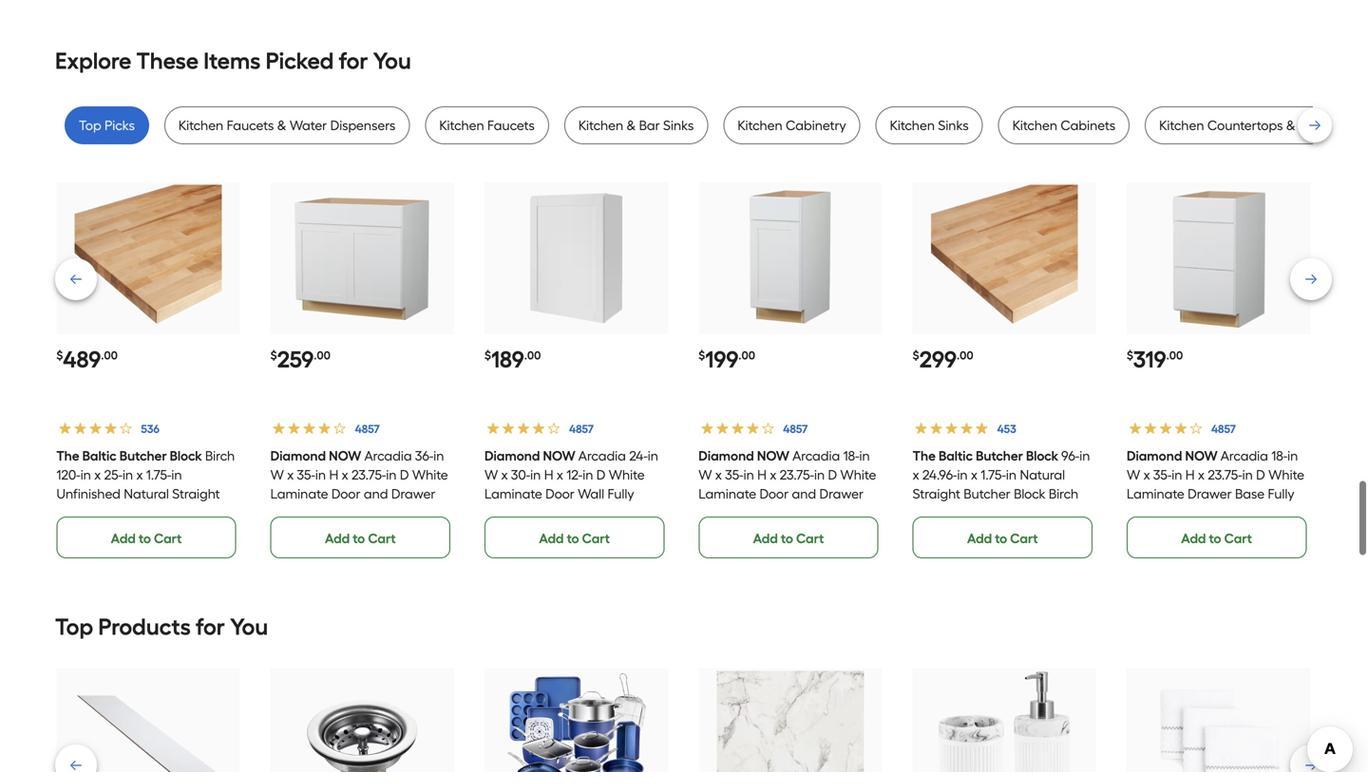 Task type: describe. For each thing, give the bounding box(es) containing it.
panel inside arcadia 18-in w x 35-in h x 23.75-in d white laminate door and drawer base fully assembled cabinet (recessed panel shaker door style)
[[763, 524, 797, 540]]

laminate for 189
[[485, 486, 543, 502]]

& for kitchen countertops & accessories
[[1287, 117, 1296, 133]]

laminate for 259
[[271, 486, 328, 502]]

12 x from the left
[[1199, 467, 1205, 483]]

add for 259
[[325, 531, 350, 547]]

kitchen for kitchen & bar sinks
[[579, 117, 624, 133]]

arcadia 24-in w x 30-in h x 12-in d white laminate door wall fully assembled cabinet (recessed panel shaker door style)
[[485, 448, 667, 540]]

you inside heading
[[230, 613, 268, 641]]

base inside arcadia 18-in w x 35-in h x 23.75-in d white laminate drawer base fully assembled cabinet (recessed panel shaker door style)
[[1236, 486, 1265, 502]]

.00 for 319
[[1167, 349, 1184, 362]]

top for top picks
[[79, 117, 101, 133]]

8 x from the left
[[770, 467, 777, 483]]

23.75- for 319
[[1208, 467, 1243, 483]]

diamond now for 259
[[271, 448, 362, 464]]

add to cart link for 319
[[1127, 517, 1307, 559]]

kitchen for kitchen sinks
[[890, 117, 935, 133]]

butcher inside 96-in x 24.96-in x 1.75-in natural straight butcher block birch countertop
[[964, 486, 1011, 502]]

shaker inside arcadia 24-in w x 30-in h x 12-in d white laminate door wall fully assembled cabinet (recessed panel shaker door style)
[[522, 524, 564, 540]]

top picks
[[79, 117, 135, 133]]

$ for 319
[[1127, 349, 1134, 362]]

to for 319
[[1210, 531, 1222, 547]]

to for 189
[[567, 531, 579, 547]]

base for 199
[[699, 505, 729, 521]]

the baltic butcher block 96-in x 24.96-in x 1.75-in natural straight butcher block birch countertop image
[[932, 185, 1079, 332]]

.00 for 299
[[957, 349, 974, 362]]

(recessed inside arcadia 18-in w x 35-in h x 23.75-in d white laminate drawer base fully assembled cabinet (recessed panel shaker door style)
[[1249, 505, 1310, 521]]

add to cart for 319
[[1182, 531, 1253, 547]]

add to cart link for 189
[[485, 517, 665, 559]]

faucets for kitchen faucets
[[488, 117, 535, 133]]

319 list item
[[1127, 182, 1311, 559]]

and for 199
[[792, 486, 817, 502]]

23.75- for 259
[[352, 467, 386, 483]]

formica brand laminate 180fx 48-in w x 96-in l calacatta marble satintouch natural stone-look kitchen laminate sheet image
[[717, 672, 864, 773]]

cabinet inside arcadia 36-in w x 35-in h x 23.75-in d white laminate door and drawer base fully assembled cabinet (recessed panel shaker door style)
[[403, 505, 452, 521]]

diamond now for 189
[[485, 448, 576, 464]]

(recessed inside arcadia 18-in w x 35-in h x 23.75-in d white laminate door and drawer base fully assembled cabinet (recessed panel shaker door style)
[[699, 524, 760, 540]]

kitchen for kitchen cabinetry
[[738, 117, 783, 133]]

add for 299
[[968, 531, 993, 547]]

kitchen & bar sinks
[[579, 117, 694, 133]]

arcadia for 189
[[579, 448, 626, 464]]

add to cart for 259
[[325, 531, 396, 547]]

kitchen sinks
[[890, 117, 969, 133]]

kitchen faucets & water dispensers
[[179, 117, 396, 133]]

baltic for 299
[[939, 448, 973, 464]]

assembled inside arcadia 18-in w x 35-in h x 23.75-in d white laminate door and drawer base fully assembled cabinet (recessed panel shaker door style)
[[762, 505, 828, 521]]

h for 319
[[1186, 467, 1195, 483]]

1.75- inside 96-in x 24.96-in x 1.75-in natural straight butcher block birch countertop
[[981, 467, 1007, 483]]

2 & from the left
[[627, 117, 636, 133]]

& for kitchen faucets & water dispensers
[[277, 117, 287, 133]]

now for 199
[[757, 448, 790, 464]]

block inside "birch 120-in x 25-in x 1.75-in unfinished natural straight butcher block birch countertop"
[[107, 505, 138, 521]]

319
[[1134, 346, 1167, 373]]

259
[[277, 346, 314, 373]]

2 x from the left
[[136, 467, 143, 483]]

cabinet inside arcadia 18-in w x 35-in h x 23.75-in d white laminate drawer base fully assembled cabinet (recessed panel shaker door style)
[[1197, 505, 1246, 521]]

fully inside arcadia 18-in w x 35-in h x 23.75-in d white laminate door and drawer base fully assembled cabinet (recessed panel shaker door style)
[[732, 505, 758, 521]]

$ for 259
[[271, 349, 277, 362]]

natural inside 96-in x 24.96-in x 1.75-in natural straight butcher block birch countertop
[[1020, 467, 1066, 483]]

.00 for 489
[[101, 349, 118, 362]]

kitchen for kitchen cabinets
[[1013, 117, 1058, 133]]

d for 319
[[1257, 467, 1266, 483]]

these
[[136, 47, 199, 74]]

dispensers
[[330, 117, 396, 133]]

$ 199 .00
[[699, 346, 756, 373]]

diamond for 189
[[485, 448, 540, 464]]

countertops
[[1208, 117, 1284, 133]]

block inside 96-in x 24.96-in x 1.75-in natural straight butcher block birch countertop
[[1014, 486, 1046, 502]]

fully inside arcadia 24-in w x 30-in h x 12-in d white laminate door wall fully assembled cabinet (recessed panel shaker door style)
[[608, 486, 635, 502]]

1 sinks from the left
[[664, 117, 694, 133]]

shaker inside arcadia 36-in w x 35-in h x 23.75-in d white laminate door and drawer base fully assembled cabinet (recessed panel shaker door style)
[[371, 524, 413, 540]]

3 x from the left
[[287, 467, 294, 483]]

butcher inside "birch 120-in x 25-in x 1.75-in unfinished natural straight butcher block birch countertop"
[[56, 505, 103, 521]]

top products for you
[[55, 613, 268, 641]]

explore these items picked for you
[[55, 47, 411, 74]]

299
[[920, 346, 957, 373]]

35- for 259
[[297, 467, 316, 483]]

to for 259
[[353, 531, 365, 547]]

cart for 259
[[368, 531, 396, 547]]

1.75- inside "birch 120-in x 25-in x 1.75-in unfinished natural straight butcher block birch countertop"
[[146, 467, 172, 483]]

11 x from the left
[[1144, 467, 1151, 483]]

add for 199
[[753, 531, 778, 547]]

countertop inside 96-in x 24.96-in x 1.75-in natural straight butcher block birch countertop
[[913, 505, 983, 521]]

d for 189
[[597, 467, 606, 483]]

cart for 199
[[797, 531, 824, 547]]

$ for 489
[[56, 349, 63, 362]]

to for 489
[[139, 531, 151, 547]]

kitchen for kitchen faucets & water dispensers
[[179, 117, 224, 133]]

diamond now arcadia 24-in w x 30-in h x 12-in d white laminate door wall fully assembled cabinet (recessed panel shaker door style) image
[[503, 185, 650, 332]]

30-
[[511, 467, 531, 483]]

birch inside 96-in x 24.96-in x 1.75-in natural straight butcher block birch countertop
[[1049, 486, 1079, 502]]

wall
[[578, 486, 605, 502]]

0 vertical spatial birch
[[205, 448, 235, 464]]

picks
[[105, 117, 135, 133]]

5 x from the left
[[502, 467, 508, 483]]

style) inside arcadia 36-in w x 35-in h x 23.75-in d white laminate door and drawer base fully assembled cabinet (recessed panel shaker door style)
[[271, 543, 303, 559]]

natural inside "birch 120-in x 25-in x 1.75-in unfinished natural straight butcher block birch countertop"
[[124, 486, 169, 502]]

panel inside arcadia 24-in w x 30-in h x 12-in d white laminate door wall fully assembled cabinet (recessed panel shaker door style)
[[485, 524, 518, 540]]

$ 189 .00
[[485, 346, 541, 373]]

0 vertical spatial for
[[339, 47, 368, 74]]

.00 for 259
[[314, 349, 331, 362]]

diamond for 259
[[271, 448, 326, 464]]

cart for 319
[[1225, 531, 1253, 547]]

4 x from the left
[[342, 467, 348, 483]]

straight inside "birch 120-in x 25-in x 1.75-in unfinished natural straight butcher block birch countertop"
[[172, 486, 220, 502]]

picked
[[266, 47, 334, 74]]

add to cart link for 489
[[56, 517, 236, 559]]

199 list item
[[699, 182, 883, 559]]

diamond for 319
[[1127, 448, 1183, 464]]

allen + roth 3.5-in stainless steel rust resistant strainer with lock mount included image
[[289, 672, 436, 773]]

shaker inside arcadia 18-in w x 35-in h x 23.75-in d white laminate drawer base fully assembled cabinet (recessed panel shaker door style)
[[1164, 524, 1206, 540]]

arcadia for 199
[[793, 448, 841, 464]]

arcadia for 259
[[364, 448, 412, 464]]

assembled inside arcadia 36-in w x 35-in h x 23.75-in d white laminate door and drawer base fully assembled cabinet (recessed panel shaker door style)
[[333, 505, 400, 521]]

(recessed inside arcadia 24-in w x 30-in h x 12-in d white laminate door wall fully assembled cabinet (recessed panel shaker door style)
[[607, 505, 667, 521]]

2 sinks from the left
[[939, 117, 969, 133]]

kitchen cabinets
[[1013, 117, 1116, 133]]

unfinished
[[56, 486, 121, 502]]

laminate for 319
[[1127, 486, 1185, 502]]

now for 189
[[543, 448, 576, 464]]

straight inside 96-in x 24.96-in x 1.75-in natural straight butcher block birch countertop
[[913, 486, 961, 502]]

24-
[[630, 448, 648, 464]]

white for 199
[[841, 467, 877, 483]]

top for top products for you
[[55, 613, 93, 641]]

(recessed inside arcadia 36-in w x 35-in h x 23.75-in d white laminate door and drawer base fully assembled cabinet (recessed panel shaker door style)
[[271, 524, 331, 540]]

drawer for 199
[[820, 486, 864, 502]]

style) inside arcadia 18-in w x 35-in h x 23.75-in d white laminate drawer base fully assembled cabinet (recessed panel shaker door style)
[[1242, 524, 1275, 540]]

25-
[[104, 467, 123, 483]]

arcadia 18-in w x 35-in h x 23.75-in d white laminate door and drawer base fully assembled cabinet (recessed panel shaker door style)
[[699, 448, 880, 559]]

and for 259
[[364, 486, 388, 502]]

base for 259
[[271, 505, 300, 521]]

6 x from the left
[[557, 467, 564, 483]]

fully inside arcadia 18-in w x 35-in h x 23.75-in d white laminate drawer base fully assembled cabinet (recessed panel shaker door style)
[[1269, 486, 1295, 502]]

drawer for 259
[[392, 486, 436, 502]]

1 x from the left
[[94, 467, 101, 483]]

23.75- for 199
[[780, 467, 815, 483]]

kitchen countertops & accessories
[[1160, 117, 1369, 133]]

kitchen cabinetry
[[738, 117, 847, 133]]

10 x from the left
[[971, 467, 978, 483]]

water
[[290, 117, 327, 133]]

cart for 189
[[582, 531, 610, 547]]

to for 199
[[781, 531, 794, 547]]

96-
[[1062, 448, 1080, 464]]

7 x from the left
[[716, 467, 722, 483]]



Task type: locate. For each thing, give the bounding box(es) containing it.
1 horizontal spatial straight
[[913, 486, 961, 502]]

bar
[[639, 117, 660, 133]]

w for 189
[[485, 467, 498, 483]]

1 & from the left
[[277, 117, 287, 133]]

style) inside arcadia 18-in w x 35-in h x 23.75-in d white laminate door and drawer base fully assembled cabinet (recessed panel shaker door style)
[[699, 543, 732, 559]]

6 .00 from the left
[[1167, 349, 1184, 362]]

the
[[56, 448, 79, 464], [913, 448, 936, 464]]

1 horizontal spatial base
[[699, 505, 729, 521]]

laminate
[[271, 486, 328, 502], [485, 486, 543, 502], [699, 486, 757, 502], [1127, 486, 1185, 502]]

add to cart link for 299
[[913, 517, 1093, 559]]

0 horizontal spatial natural
[[124, 486, 169, 502]]

1 d from the left
[[400, 467, 409, 483]]

1 23.75- from the left
[[352, 467, 386, 483]]

489 list item
[[56, 182, 240, 559]]

the baltic butcher block inside 489 list item
[[56, 448, 202, 464]]

4 add to cart link from the left
[[699, 517, 879, 559]]

1 horizontal spatial baltic
[[939, 448, 973, 464]]

1 horizontal spatial countertop
[[913, 505, 983, 521]]

5 .00 from the left
[[957, 349, 974, 362]]

1 horizontal spatial for
[[339, 47, 368, 74]]

cabinet inside arcadia 24-in w x 30-in h x 12-in d white laminate door wall fully assembled cabinet (recessed panel shaker door style)
[[555, 505, 604, 521]]

d inside arcadia 36-in w x 35-in h x 23.75-in d white laminate door and drawer base fully assembled cabinet (recessed panel shaker door style)
[[400, 467, 409, 483]]

straight
[[172, 486, 220, 502], [913, 486, 961, 502]]

5 to from the left
[[995, 531, 1008, 547]]

add to cart link for 259
[[271, 517, 451, 559]]

1 1.75- from the left
[[146, 467, 172, 483]]

white for 189
[[609, 467, 645, 483]]

35- for 319
[[1154, 467, 1172, 483]]

explore
[[55, 47, 131, 74]]

panel
[[334, 524, 368, 540], [485, 524, 518, 540], [763, 524, 797, 540], [1127, 524, 1161, 540]]

1 vertical spatial natural
[[124, 486, 169, 502]]

1 baltic from the left
[[82, 448, 117, 464]]

259 list item
[[271, 182, 454, 559]]

d inside arcadia 24-in w x 30-in h x 12-in d white laminate door wall fully assembled cabinet (recessed panel shaker door style)
[[597, 467, 606, 483]]

6 add to cart link from the left
[[1127, 517, 1307, 559]]

cart
[[154, 531, 182, 547], [368, 531, 396, 547], [582, 531, 610, 547], [797, 531, 824, 547], [1011, 531, 1039, 547], [1225, 531, 1253, 547]]

2 h from the left
[[544, 467, 554, 483]]

baltic up 24.96-
[[939, 448, 973, 464]]

0 horizontal spatial 1.75-
[[146, 467, 172, 483]]

35- inside arcadia 18-in w x 35-in h x 23.75-in d white laminate drawer base fully assembled cabinet (recessed panel shaker door style)
[[1154, 467, 1172, 483]]

$ inside '$ 189 .00'
[[485, 349, 491, 362]]

3 w from the left
[[699, 467, 713, 483]]

4 panel from the left
[[1127, 524, 1161, 540]]

for right picked
[[339, 47, 368, 74]]

.00 for 199
[[739, 349, 756, 362]]

4 w from the left
[[1127, 467, 1141, 483]]

0 horizontal spatial base
[[271, 505, 300, 521]]

0 horizontal spatial countertop
[[56, 524, 126, 540]]

shaker
[[371, 524, 413, 540], [522, 524, 564, 540], [800, 524, 842, 540], [1164, 524, 1206, 540]]

0 horizontal spatial straight
[[172, 486, 220, 502]]

drawer inside arcadia 18-in w x 35-in h x 23.75-in d white laminate drawer base fully assembled cabinet (recessed panel shaker door style)
[[1188, 486, 1233, 502]]

now inside 319 list item
[[1186, 448, 1218, 464]]

489
[[63, 346, 101, 373]]

3 d from the left
[[828, 467, 838, 483]]

add to cart for 189
[[539, 531, 610, 547]]

2 w from the left
[[485, 467, 498, 483]]

white inside arcadia 24-in w x 30-in h x 12-in d white laminate door wall fully assembled cabinet (recessed panel shaker door style)
[[609, 467, 645, 483]]

countertop down unfinished
[[56, 524, 126, 540]]

1 cart from the left
[[154, 531, 182, 547]]

23.75- inside arcadia 18-in w x 35-in h x 23.75-in d white laminate drawer base fully assembled cabinet (recessed panel shaker door style)
[[1208, 467, 1243, 483]]

assembled
[[333, 505, 400, 521], [485, 505, 552, 521], [762, 505, 828, 521], [1127, 505, 1194, 521]]

299 list item
[[913, 182, 1097, 559]]

5 kitchen from the left
[[890, 117, 935, 133]]

cabinet inside arcadia 18-in w x 35-in h x 23.75-in d white laminate door and drawer base fully assembled cabinet (recessed panel shaker door style)
[[832, 505, 880, 521]]

diamond now arcadia 18-in w x 35-in h x 23.75-in d white laminate door and drawer base fully assembled cabinet (recessed panel shaker door style) image
[[717, 185, 864, 332]]

.00 inside "$ 489 .00"
[[101, 349, 118, 362]]

the baltic butcher block up 25-
[[56, 448, 202, 464]]

1 horizontal spatial birch
[[205, 448, 235, 464]]

diamond now for 199
[[699, 448, 790, 464]]

door
[[332, 486, 361, 502], [546, 486, 575, 502], [760, 486, 789, 502], [417, 524, 446, 540], [567, 524, 596, 540], [845, 524, 874, 540], [1209, 524, 1239, 540]]

diamond now inside 189 list item
[[485, 448, 576, 464]]

2 now from the left
[[543, 448, 576, 464]]

1 35- from the left
[[297, 467, 316, 483]]

diamond inside 259 list item
[[271, 448, 326, 464]]

1 cabinet from the left
[[403, 505, 452, 521]]

1 to from the left
[[139, 531, 151, 547]]

18-
[[844, 448, 860, 464], [1272, 448, 1288, 464]]

cart for 489
[[154, 531, 182, 547]]

now
[[329, 448, 362, 464], [543, 448, 576, 464], [757, 448, 790, 464], [1186, 448, 1218, 464]]

1 horizontal spatial you
[[373, 47, 411, 74]]

arcadia inside arcadia 18-in w x 35-in h x 23.75-in d white laminate drawer base fully assembled cabinet (recessed panel shaker door style)
[[1221, 448, 1269, 464]]

0 vertical spatial countertop
[[913, 505, 983, 521]]

add to cart link inside 199 list item
[[699, 517, 879, 559]]

natural down 96-
[[1020, 467, 1066, 483]]

24.96-
[[923, 467, 958, 483]]

add
[[111, 531, 136, 547], [325, 531, 350, 547], [539, 531, 564, 547], [753, 531, 778, 547], [968, 531, 993, 547], [1182, 531, 1207, 547]]

4 add from the left
[[753, 531, 778, 547]]

to inside 259 list item
[[353, 531, 365, 547]]

d for 259
[[400, 467, 409, 483]]

6 add from the left
[[1182, 531, 1207, 547]]

h for 199
[[758, 467, 767, 483]]

base inside arcadia 18-in w x 35-in h x 23.75-in d white laminate door and drawer base fully assembled cabinet (recessed panel shaker door style)
[[699, 505, 729, 521]]

block
[[170, 448, 202, 464], [1027, 448, 1059, 464], [1014, 486, 1046, 502], [107, 505, 138, 521]]

panel inside arcadia 18-in w x 35-in h x 23.75-in d white laminate drawer base fully assembled cabinet (recessed panel shaker door style)
[[1127, 524, 1161, 540]]

add for 319
[[1182, 531, 1207, 547]]

diamond now inside 259 list item
[[271, 448, 362, 464]]

arcadia inside arcadia 18-in w x 35-in h x 23.75-in d white laminate door and drawer base fully assembled cabinet (recessed panel shaker door style)
[[793, 448, 841, 464]]

2 faucets from the left
[[488, 117, 535, 133]]

now for 319
[[1186, 448, 1218, 464]]

& left accessories
[[1287, 117, 1296, 133]]

the for 489
[[56, 448, 79, 464]]

.00 inside $ 319 .00
[[1167, 349, 1184, 362]]

2 to from the left
[[353, 531, 365, 547]]

5 $ from the left
[[913, 349, 920, 362]]

cabinets
[[1061, 117, 1116, 133]]

$ inside $ 319 .00
[[1127, 349, 1134, 362]]

you
[[373, 47, 411, 74], [230, 613, 268, 641]]

diamond
[[271, 448, 326, 464], [485, 448, 540, 464], [699, 448, 755, 464], [1127, 448, 1183, 464]]

1 horizontal spatial 18-
[[1272, 448, 1288, 464]]

add to cart link inside 319 list item
[[1127, 517, 1307, 559]]

clorox 3-pack cotton stripe any occasion dish towel image
[[1146, 672, 1293, 773]]

4 white from the left
[[1269, 467, 1305, 483]]

2 horizontal spatial drawer
[[1188, 486, 1233, 502]]

diamond for 199
[[699, 448, 755, 464]]

1 diamond now from the left
[[271, 448, 362, 464]]

w for 259
[[271, 467, 284, 483]]

1 horizontal spatial faucets
[[488, 117, 535, 133]]

diamond now
[[271, 448, 362, 464], [485, 448, 576, 464], [699, 448, 790, 464], [1127, 448, 1218, 464]]

2 add from the left
[[325, 531, 350, 547]]

for
[[339, 47, 368, 74], [196, 613, 225, 641]]

2 assembled from the left
[[485, 505, 552, 521]]

add to cart link for 199
[[699, 517, 879, 559]]

the baltic butcher block for 489
[[56, 448, 202, 464]]

add to cart for 299
[[968, 531, 1039, 547]]

3 arcadia from the left
[[793, 448, 841, 464]]

drawer
[[392, 486, 436, 502], [820, 486, 864, 502], [1188, 486, 1233, 502]]

h for 189
[[544, 467, 554, 483]]

& left the "bar"
[[627, 117, 636, 133]]

23.75-
[[352, 467, 386, 483], [780, 467, 815, 483], [1208, 467, 1243, 483]]

baltic
[[82, 448, 117, 464], [939, 448, 973, 464]]

to inside 189 list item
[[567, 531, 579, 547]]

199
[[706, 346, 739, 373]]

3 laminate from the left
[[699, 486, 757, 502]]

the for 299
[[913, 448, 936, 464]]

189
[[491, 346, 524, 373]]

4 diamond now from the left
[[1127, 448, 1218, 464]]

$ for 189
[[485, 349, 491, 362]]

4 diamond from the left
[[1127, 448, 1183, 464]]

w
[[271, 467, 284, 483], [485, 467, 498, 483], [699, 467, 713, 483], [1127, 467, 1141, 483]]

and
[[364, 486, 388, 502], [792, 486, 817, 502]]

3 diamond from the left
[[699, 448, 755, 464]]

23.75- inside arcadia 36-in w x 35-in h x 23.75-in d white laminate door and drawer base fully assembled cabinet (recessed panel shaker door style)
[[352, 467, 386, 483]]

6 add to cart from the left
[[1182, 531, 1253, 547]]

$ for 199
[[699, 349, 706, 362]]

the baltic butcher block for 299
[[913, 448, 1059, 464]]

baltic up 25-
[[82, 448, 117, 464]]

the up '120-'
[[56, 448, 79, 464]]

style)
[[599, 524, 632, 540], [1242, 524, 1275, 540], [271, 543, 303, 559], [699, 543, 732, 559]]

1 horizontal spatial and
[[792, 486, 817, 502]]

items
[[204, 47, 261, 74]]

4 .00 from the left
[[739, 349, 756, 362]]

3 add to cart from the left
[[539, 531, 610, 547]]

$ 489 .00
[[56, 346, 118, 373]]

w inside arcadia 24-in w x 30-in h x 12-in d white laminate door wall fully assembled cabinet (recessed panel shaker door style)
[[485, 467, 498, 483]]

add for 189
[[539, 531, 564, 547]]

$ inside $ 259 .00
[[271, 349, 277, 362]]

to inside 299 list item
[[995, 531, 1008, 547]]

3 diamond now from the left
[[699, 448, 790, 464]]

189 list item
[[485, 182, 669, 559]]

1 the baltic butcher block from the left
[[56, 448, 202, 464]]

0 vertical spatial top
[[79, 117, 101, 133]]

sinks
[[664, 117, 694, 133], [939, 117, 969, 133]]

w for 319
[[1127, 467, 1141, 483]]

add inside 199 list item
[[753, 531, 778, 547]]

1 the from the left
[[56, 448, 79, 464]]

cabinet
[[403, 505, 452, 521], [555, 505, 604, 521], [832, 505, 880, 521], [1197, 505, 1246, 521]]

2 add to cart link from the left
[[271, 517, 451, 559]]

arcadia 36-in w x 35-in h x 23.75-in d white laminate door and drawer base fully assembled cabinet (recessed panel shaker door style)
[[271, 448, 452, 559]]

2 the baltic butcher block from the left
[[913, 448, 1059, 464]]

0 horizontal spatial 23.75-
[[352, 467, 386, 483]]

faucets for kitchen faucets & water dispensers
[[227, 117, 274, 133]]

add inside 189 list item
[[539, 531, 564, 547]]

2 vertical spatial birch
[[142, 505, 171, 521]]

.00 inside $ 299 .00
[[957, 349, 974, 362]]

1 vertical spatial you
[[230, 613, 268, 641]]

kitchen faucets
[[439, 117, 535, 133]]

w for 199
[[699, 467, 713, 483]]

h inside arcadia 18-in w x 35-in h x 23.75-in d white laminate drawer base fully assembled cabinet (recessed panel shaker door style)
[[1186, 467, 1195, 483]]

arcadia for 319
[[1221, 448, 1269, 464]]

3 now from the left
[[757, 448, 790, 464]]

fully
[[608, 486, 635, 502], [1269, 486, 1295, 502], [303, 505, 330, 521], [732, 505, 758, 521]]

2 drawer from the left
[[820, 486, 864, 502]]

add to cart inside 189 list item
[[539, 531, 610, 547]]

12-
[[567, 467, 583, 483]]

4 d from the left
[[1257, 467, 1266, 483]]

1 white from the left
[[412, 467, 448, 483]]

diamond now arcadia 96-in w x 4-in h x 0.22-in d white unfinished cabinet toe kick image
[[75, 672, 222, 773]]

arcadia inside arcadia 24-in w x 30-in h x 12-in d white laminate door wall fully assembled cabinet (recessed panel shaker door style)
[[579, 448, 626, 464]]

in
[[434, 448, 444, 464], [648, 448, 659, 464], [860, 448, 870, 464], [1080, 448, 1091, 464], [1288, 448, 1299, 464], [81, 467, 91, 483], [123, 467, 133, 483], [172, 467, 182, 483], [316, 467, 326, 483], [386, 467, 397, 483], [531, 467, 541, 483], [583, 467, 594, 483], [744, 467, 755, 483], [815, 467, 825, 483], [958, 467, 968, 483], [1007, 467, 1017, 483], [1172, 467, 1183, 483], [1243, 467, 1254, 483]]

h for 259
[[329, 467, 339, 483]]

1 .00 from the left
[[101, 349, 118, 362]]

1 horizontal spatial drawer
[[820, 486, 864, 502]]

9 x from the left
[[913, 467, 920, 483]]

and inside arcadia 36-in w x 35-in h x 23.75-in d white laminate door and drawer base fully assembled cabinet (recessed panel shaker door style)
[[364, 486, 388, 502]]

1.75-
[[146, 467, 172, 483], [981, 467, 1007, 483]]

laminate inside arcadia 36-in w x 35-in h x 23.75-in d white laminate door and drawer base fully assembled cabinet (recessed panel shaker door style)
[[271, 486, 328, 502]]

for right products
[[196, 613, 225, 641]]

white
[[412, 467, 448, 483], [609, 467, 645, 483], [841, 467, 877, 483], [1269, 467, 1305, 483]]

countertop
[[913, 505, 983, 521], [56, 524, 126, 540]]

0 horizontal spatial the
[[56, 448, 79, 464]]

.00
[[101, 349, 118, 362], [314, 349, 331, 362], [524, 349, 541, 362], [739, 349, 756, 362], [957, 349, 974, 362], [1167, 349, 1184, 362]]

0 horizontal spatial drawer
[[392, 486, 436, 502]]

h inside arcadia 36-in w x 35-in h x 23.75-in d white laminate door and drawer base fully assembled cabinet (recessed panel shaker door style)
[[329, 467, 339, 483]]

120-
[[56, 467, 81, 483]]

add to cart
[[111, 531, 182, 547], [325, 531, 396, 547], [539, 531, 610, 547], [753, 531, 824, 547], [968, 531, 1039, 547], [1182, 531, 1253, 547]]

diamond inside 199 list item
[[699, 448, 755, 464]]

4 $ from the left
[[699, 349, 706, 362]]

3 $ from the left
[[485, 349, 491, 362]]

countertop inside "birch 120-in x 25-in x 1.75-in unfinished natural straight butcher block birch countertop"
[[56, 524, 126, 540]]

2 kitchen from the left
[[439, 117, 484, 133]]

products
[[98, 613, 191, 641]]

1 vertical spatial birch
[[1049, 486, 1079, 502]]

0 vertical spatial natural
[[1020, 467, 1066, 483]]

to inside 199 list item
[[781, 531, 794, 547]]

3 drawer from the left
[[1188, 486, 1233, 502]]

4 now from the left
[[1186, 448, 1218, 464]]

3 .00 from the left
[[524, 349, 541, 362]]

kitchen for kitchen faucets
[[439, 117, 484, 133]]

$ inside $ 199 .00
[[699, 349, 706, 362]]

1 arcadia from the left
[[364, 448, 412, 464]]

the baltic butcher block up 24.96-
[[913, 448, 1059, 464]]

baltic inside 299 list item
[[939, 448, 973, 464]]

3 cabinet from the left
[[832, 505, 880, 521]]

5 cart from the left
[[1011, 531, 1039, 547]]

96-in x 24.96-in x 1.75-in natural straight butcher block birch countertop
[[913, 448, 1091, 521]]

2 horizontal spatial birch
[[1049, 486, 1079, 502]]

2 horizontal spatial 35-
[[1154, 467, 1172, 483]]

the baltic butcher block birch 120-in x 25-in x 1.75-in unfinished natural straight butcher block birch countertop image
[[75, 185, 222, 332]]

1 vertical spatial top
[[55, 613, 93, 641]]

2 laminate from the left
[[485, 486, 543, 502]]

& left the water
[[277, 117, 287, 133]]

&
[[277, 117, 287, 133], [627, 117, 636, 133], [1287, 117, 1296, 133]]

0 horizontal spatial for
[[196, 613, 225, 641]]

36-
[[415, 448, 434, 464]]

2 .00 from the left
[[314, 349, 331, 362]]

1 add to cart link from the left
[[56, 517, 236, 559]]

1 laminate from the left
[[271, 486, 328, 502]]

2 and from the left
[[792, 486, 817, 502]]

cart inside 299 list item
[[1011, 531, 1039, 547]]

cart for 299
[[1011, 531, 1039, 547]]

now inside 259 list item
[[329, 448, 362, 464]]

baltic for 489
[[82, 448, 117, 464]]

add inside 319 list item
[[1182, 531, 1207, 547]]

base
[[1236, 486, 1265, 502], [271, 505, 300, 521], [699, 505, 729, 521]]

countertop down 24.96-
[[913, 505, 983, 521]]

1.75- right 25-
[[146, 467, 172, 483]]

natural
[[1020, 467, 1066, 483], [124, 486, 169, 502]]

white inside arcadia 36-in w x 35-in h x 23.75-in d white laminate door and drawer base fully assembled cabinet (recessed panel shaker door style)
[[412, 467, 448, 483]]

diamond now inside 199 list item
[[699, 448, 790, 464]]

white for 259
[[412, 467, 448, 483]]

6 cart from the left
[[1225, 531, 1253, 547]]

3 assembled from the left
[[762, 505, 828, 521]]

.00 inside $ 259 .00
[[314, 349, 331, 362]]

style) inside arcadia 24-in w x 30-in h x 12-in d white laminate door wall fully assembled cabinet (recessed panel shaker door style)
[[599, 524, 632, 540]]

d
[[400, 467, 409, 483], [597, 467, 606, 483], [828, 467, 838, 483], [1257, 467, 1266, 483]]

2 straight from the left
[[913, 486, 961, 502]]

(recessed
[[607, 505, 667, 521], [1249, 505, 1310, 521], [271, 524, 331, 540], [699, 524, 760, 540]]

1 h from the left
[[329, 467, 339, 483]]

arcadia 18-in w x 35-in h x 23.75-in d white laminate drawer base fully assembled cabinet (recessed panel shaker door style)
[[1127, 448, 1310, 540]]

faucets
[[227, 117, 274, 133], [488, 117, 535, 133]]

arcadia
[[364, 448, 412, 464], [579, 448, 626, 464], [793, 448, 841, 464], [1221, 448, 1269, 464]]

1 w from the left
[[271, 467, 284, 483]]

1 add to cart from the left
[[111, 531, 182, 547]]

0 horizontal spatial birch
[[142, 505, 171, 521]]

the up 24.96-
[[913, 448, 936, 464]]

add inside 299 list item
[[968, 531, 993, 547]]

35-
[[297, 467, 316, 483], [725, 467, 744, 483], [1154, 467, 1172, 483]]

assembled inside arcadia 18-in w x 35-in h x 23.75-in d white laminate drawer base fully assembled cabinet (recessed panel shaker door style)
[[1127, 505, 1194, 521]]

allen + roth white marble 13-oz capacity freestanding soap and lotion dispenser image
[[932, 672, 1079, 773]]

now inside 199 list item
[[757, 448, 790, 464]]

add to cart inside 259 list item
[[325, 531, 396, 547]]

0 horizontal spatial you
[[230, 613, 268, 641]]

1 drawer from the left
[[392, 486, 436, 502]]

3 add from the left
[[539, 531, 564, 547]]

1.75- right 24.96-
[[981, 467, 1007, 483]]

18- for 319
[[1272, 448, 1288, 464]]

w inside arcadia 18-in w x 35-in h x 23.75-in d white laminate door and drawer base fully assembled cabinet (recessed panel shaker door style)
[[699, 467, 713, 483]]

white inside arcadia 18-in w x 35-in h x 23.75-in d white laminate door and drawer base fully assembled cabinet (recessed panel shaker door style)
[[841, 467, 877, 483]]

kitchen for kitchen countertops & accessories
[[1160, 117, 1205, 133]]

top
[[79, 117, 101, 133], [55, 613, 93, 641]]

1 horizontal spatial &
[[627, 117, 636, 133]]

panel inside arcadia 36-in w x 35-in h x 23.75-in d white laminate door and drawer base fully assembled cabinet (recessed panel shaker door style)
[[334, 524, 368, 540]]

35- for 199
[[725, 467, 744, 483]]

$
[[56, 349, 63, 362], [271, 349, 277, 362], [485, 349, 491, 362], [699, 349, 706, 362], [913, 349, 920, 362], [1127, 349, 1134, 362]]

1 horizontal spatial natural
[[1020, 467, 1066, 483]]

top left picks on the left top
[[79, 117, 101, 133]]

w inside arcadia 36-in w x 35-in h x 23.75-in d white laminate door and drawer base fully assembled cabinet (recessed panel shaker door style)
[[271, 467, 284, 483]]

1 horizontal spatial sinks
[[939, 117, 969, 133]]

$ inside $ 299 .00
[[913, 349, 920, 362]]

0 horizontal spatial the baltic butcher block
[[56, 448, 202, 464]]

h
[[329, 467, 339, 483], [544, 467, 554, 483], [758, 467, 767, 483], [1186, 467, 1195, 483]]

1 vertical spatial countertop
[[56, 524, 126, 540]]

top products for you heading
[[55, 608, 1314, 646]]

birch
[[205, 448, 235, 464], [1049, 486, 1079, 502], [142, 505, 171, 521]]

1 straight from the left
[[172, 486, 220, 502]]

2 cabinet from the left
[[555, 505, 604, 521]]

1 horizontal spatial the baltic butcher block
[[913, 448, 1059, 464]]

1 horizontal spatial 35-
[[725, 467, 744, 483]]

diamond inside 319 list item
[[1127, 448, 1183, 464]]

x
[[94, 467, 101, 483], [136, 467, 143, 483], [287, 467, 294, 483], [342, 467, 348, 483], [502, 467, 508, 483], [557, 467, 564, 483], [716, 467, 722, 483], [770, 467, 777, 483], [913, 467, 920, 483], [971, 467, 978, 483], [1144, 467, 1151, 483], [1199, 467, 1205, 483]]

5 add to cart link from the left
[[913, 517, 1093, 559]]

1 18- from the left
[[844, 448, 860, 464]]

laminate for 199
[[699, 486, 757, 502]]

1 horizontal spatial the
[[913, 448, 936, 464]]

the inside 489 list item
[[56, 448, 79, 464]]

cabinetry
[[786, 117, 847, 133]]

1 vertical spatial for
[[196, 613, 225, 641]]

cart inside 319 list item
[[1225, 531, 1253, 547]]

now for 259
[[329, 448, 362, 464]]

2 horizontal spatial &
[[1287, 117, 1296, 133]]

d for 199
[[828, 467, 838, 483]]

the inside 299 list item
[[913, 448, 936, 464]]

drawer inside arcadia 18-in w x 35-in h x 23.75-in d white laminate door and drawer base fully assembled cabinet (recessed panel shaker door style)
[[820, 486, 864, 502]]

diamond now arcadia 18-in w x 35-in h x 23.75-in d white laminate drawer base fully assembled cabinet (recessed panel shaker door style) image
[[1146, 185, 1293, 332]]

accessories
[[1299, 117, 1369, 133]]

add for 489
[[111, 531, 136, 547]]

door inside arcadia 18-in w x 35-in h x 23.75-in d white laminate drawer base fully assembled cabinet (recessed panel shaker door style)
[[1209, 524, 1239, 540]]

3 35- from the left
[[1154, 467, 1172, 483]]

3 to from the left
[[567, 531, 579, 547]]

$ for 299
[[913, 349, 920, 362]]

6 kitchen from the left
[[1013, 117, 1058, 133]]

3 cart from the left
[[582, 531, 610, 547]]

2 add to cart from the left
[[325, 531, 396, 547]]

1 $ from the left
[[56, 349, 63, 362]]

2 the from the left
[[913, 448, 936, 464]]

top left products
[[55, 613, 93, 641]]

18- for 199
[[844, 448, 860, 464]]

2 horizontal spatial base
[[1236, 486, 1265, 502]]

$ 259 .00
[[271, 346, 331, 373]]

add to cart link inside 489 list item
[[56, 517, 236, 559]]

cart inside 259 list item
[[368, 531, 396, 547]]

cart inside 189 list item
[[582, 531, 610, 547]]

cart inside 199 list item
[[797, 531, 824, 547]]

0 horizontal spatial sinks
[[664, 117, 694, 133]]

diamond now arcadia 36-in w x 35-in h x 23.75-in d white laminate door and drawer base fully assembled cabinet (recessed panel shaker door style) image
[[289, 185, 436, 332]]

butcher
[[120, 448, 167, 464], [976, 448, 1024, 464], [964, 486, 1011, 502], [56, 505, 103, 521]]

assembled inside arcadia 24-in w x 30-in h x 12-in d white laminate door wall fully assembled cabinet (recessed panel shaker door style)
[[485, 505, 552, 521]]

add to cart for 199
[[753, 531, 824, 547]]

2 shaker from the left
[[522, 524, 564, 540]]

5 add to cart from the left
[[968, 531, 1039, 547]]

0 horizontal spatial &
[[277, 117, 287, 133]]

to
[[139, 531, 151, 547], [353, 531, 365, 547], [567, 531, 579, 547], [781, 531, 794, 547], [995, 531, 1008, 547], [1210, 531, 1222, 547]]

7 kitchen from the left
[[1160, 117, 1205, 133]]

2 white from the left
[[609, 467, 645, 483]]

fully inside arcadia 36-in w x 35-in h x 23.75-in d white laminate door and drawer base fully assembled cabinet (recessed panel shaker door style)
[[303, 505, 330, 521]]

add to cart inside 319 list item
[[1182, 531, 1253, 547]]

1 horizontal spatial 1.75-
[[981, 467, 1007, 483]]

1 horizontal spatial 23.75-
[[780, 467, 815, 483]]

diamond now inside 319 list item
[[1127, 448, 1218, 464]]

now inside 189 list item
[[543, 448, 576, 464]]

for inside heading
[[196, 613, 225, 641]]

$ 319 .00
[[1127, 346, 1184, 373]]

add to cart for 489
[[111, 531, 182, 547]]

18- inside arcadia 18-in w x 35-in h x 23.75-in d white laminate drawer base fully assembled cabinet (recessed panel shaker door style)
[[1272, 448, 1288, 464]]

diamond now for 319
[[1127, 448, 1218, 464]]

3 23.75- from the left
[[1208, 467, 1243, 483]]

w inside arcadia 18-in w x 35-in h x 23.75-in d white laminate drawer base fully assembled cabinet (recessed panel shaker door style)
[[1127, 467, 1141, 483]]

0 horizontal spatial and
[[364, 486, 388, 502]]

to inside 319 list item
[[1210, 531, 1222, 547]]

birch 120-in x 25-in x 1.75-in unfinished natural straight butcher block birch countertop
[[56, 448, 235, 540]]

add to cart inside 199 list item
[[753, 531, 824, 547]]

0 horizontal spatial 35-
[[297, 467, 316, 483]]

2 horizontal spatial 23.75-
[[1208, 467, 1243, 483]]

add to cart inside 489 list item
[[111, 531, 182, 547]]

0 horizontal spatial 18-
[[844, 448, 860, 464]]

the baltic butcher block
[[56, 448, 202, 464], [913, 448, 1059, 464]]

.00 for 189
[[524, 349, 541, 362]]

add to cart link
[[56, 517, 236, 559], [271, 517, 451, 559], [485, 517, 665, 559], [699, 517, 879, 559], [913, 517, 1093, 559], [1127, 517, 1307, 559]]

2 diamond now from the left
[[485, 448, 576, 464]]

granitestone diamond 23.4-in aluminum cookware set with lid image
[[503, 672, 650, 773]]

top inside heading
[[55, 613, 93, 641]]

0 vertical spatial you
[[373, 47, 411, 74]]

4 h from the left
[[1186, 467, 1195, 483]]

0 horizontal spatial baltic
[[82, 448, 117, 464]]

base inside arcadia 36-in w x 35-in h x 23.75-in d white laminate door and drawer base fully assembled cabinet (recessed panel shaker door style)
[[271, 505, 300, 521]]

natural right unfinished
[[124, 486, 169, 502]]

kitchen
[[179, 117, 224, 133], [439, 117, 484, 133], [579, 117, 624, 133], [738, 117, 783, 133], [890, 117, 935, 133], [1013, 117, 1058, 133], [1160, 117, 1205, 133]]

to for 299
[[995, 531, 1008, 547]]

$ 299 .00
[[913, 346, 974, 373]]

3 shaker from the left
[[800, 524, 842, 540]]

0 horizontal spatial faucets
[[227, 117, 274, 133]]

shaker inside arcadia 18-in w x 35-in h x 23.75-in d white laminate door and drawer base fully assembled cabinet (recessed panel shaker door style)
[[800, 524, 842, 540]]



Task type: vqa. For each thing, say whether or not it's contained in the screenshot.
second the my from the bottom of the page
no



